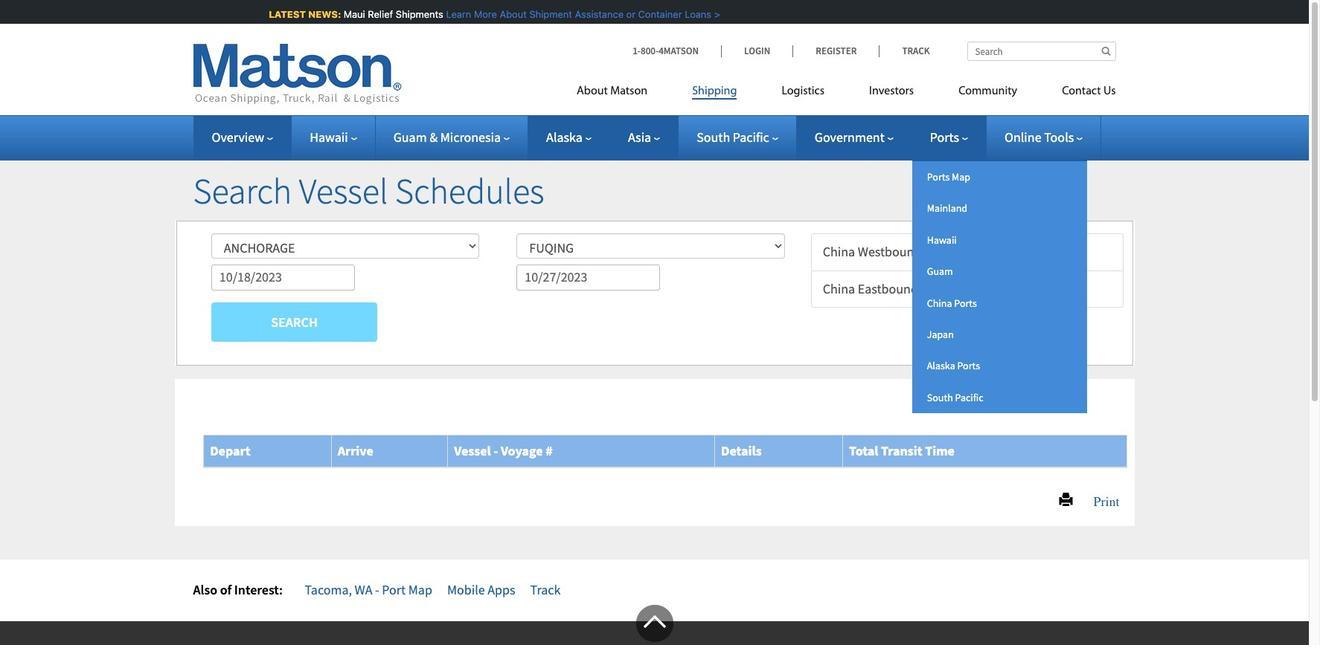 Task type: locate. For each thing, give the bounding box(es) containing it.
search down start date text field
[[271, 314, 318, 331]]

south down alaska ports
[[927, 391, 953, 405]]

guam link
[[912, 256, 1087, 288]]

footer
[[0, 606, 1309, 646]]

0 horizontal spatial alaska
[[546, 129, 583, 146]]

0 vertical spatial south
[[697, 129, 730, 146]]

0 vertical spatial guam
[[393, 129, 427, 146]]

hawaii link
[[310, 129, 357, 146], [912, 225, 1087, 256]]

register
[[816, 45, 857, 57]]

1 vertical spatial alaska
[[927, 360, 955, 373]]

- left voyage
[[494, 443, 498, 460]]

apps
[[488, 582, 515, 599]]

&
[[430, 129, 438, 146]]

search vessel schedules
[[193, 169, 544, 214]]

tacoma, wa - port map
[[305, 582, 432, 599]]

guam
[[393, 129, 427, 146], [927, 265, 953, 278]]

hawaii
[[310, 129, 348, 146], [927, 234, 957, 247]]

alaska link
[[546, 129, 592, 146]]

hawaii link up 'search vessel schedules'
[[310, 129, 357, 146]]

news:
[[307, 8, 339, 20]]

alaska down japan
[[927, 360, 955, 373]]

1 horizontal spatial vessel
[[454, 443, 491, 460]]

0 vertical spatial south pacific
[[697, 129, 769, 146]]

search image
[[1102, 46, 1111, 56]]

interest:
[[234, 582, 283, 599]]

track link
[[879, 45, 930, 57], [530, 582, 561, 599]]

also
[[193, 582, 217, 599]]

south pacific link down alaska ports
[[912, 382, 1087, 414]]

0 horizontal spatial track
[[530, 582, 561, 599]]

learn more about shipment assistance or container loans > link
[[444, 8, 719, 20]]

1 vertical spatial hawaii
[[927, 234, 957, 247]]

south pacific link down shipping link
[[697, 129, 778, 146]]

transit
[[881, 443, 923, 460]]

total
[[849, 443, 879, 460]]

about right more
[[498, 8, 525, 20]]

track link up investors at the top of the page
[[879, 45, 930, 57]]

schedules
[[395, 169, 544, 214]]

1 horizontal spatial south pacific
[[927, 391, 984, 405]]

track link right 'apps'
[[530, 582, 561, 599]]

1 vertical spatial map
[[408, 582, 432, 599]]

mainland link
[[912, 193, 1087, 225]]

1 vertical spatial track link
[[530, 582, 561, 599]]

1 vertical spatial search
[[271, 314, 318, 331]]

1 vertical spatial south pacific link
[[912, 382, 1087, 414]]

hawaii down mainland
[[927, 234, 957, 247]]

0 vertical spatial track
[[902, 45, 930, 57]]

0 vertical spatial alaska
[[546, 129, 583, 146]]

ports down guam link
[[954, 297, 977, 310]]

china up china eastbound
[[823, 243, 855, 260]]

0 vertical spatial map
[[952, 170, 971, 184]]

1 vertical spatial pacific
[[955, 391, 984, 405]]

china inside china westbound link
[[823, 243, 855, 260]]

ports up ports map
[[930, 129, 959, 146]]

guam & micronesia link
[[393, 129, 510, 146]]

1 vertical spatial south
[[927, 391, 953, 405]]

0 vertical spatial hawaii
[[310, 129, 348, 146]]

search
[[193, 169, 292, 214], [271, 314, 318, 331]]

pacific down alaska ports
[[955, 391, 984, 405]]

alaska down the about matson
[[546, 129, 583, 146]]

1-
[[633, 45, 641, 57]]

contact
[[1062, 86, 1101, 97]]

0 horizontal spatial south pacific link
[[697, 129, 778, 146]]

1 horizontal spatial map
[[952, 170, 971, 184]]

mobile apps link
[[447, 582, 515, 599]]

micronesia
[[440, 129, 501, 146]]

ports map link
[[912, 161, 1087, 193]]

1 horizontal spatial hawaii link
[[912, 225, 1087, 256]]

alaska ports
[[927, 360, 980, 373]]

track right 'apps'
[[530, 582, 561, 599]]

south down shipping link
[[697, 129, 730, 146]]

about
[[498, 8, 525, 20], [577, 86, 608, 97]]

-
[[494, 443, 498, 460], [375, 582, 379, 599]]

guam left & on the left
[[393, 129, 427, 146]]

pacific
[[733, 129, 769, 146], [955, 391, 984, 405]]

guam up china ports
[[927, 265, 953, 278]]

- right wa
[[375, 582, 379, 599]]

online tools link
[[1005, 129, 1083, 146]]

wa
[[355, 582, 373, 599]]

1 vertical spatial guam
[[927, 265, 953, 278]]

map up mainland
[[952, 170, 971, 184]]

0 vertical spatial search
[[193, 169, 292, 214]]

hawaii up 'search vessel schedules'
[[310, 129, 348, 146]]

1 vertical spatial vessel
[[454, 443, 491, 460]]

0 vertical spatial track link
[[879, 45, 930, 57]]

relief
[[366, 8, 391, 20]]

1 horizontal spatial south pacific link
[[912, 382, 1087, 414]]

china left eastbound
[[823, 280, 855, 297]]

about inside "about matson" link
[[577, 86, 608, 97]]

shipment
[[528, 8, 571, 20]]

None search field
[[967, 42, 1116, 61]]

0 horizontal spatial -
[[375, 582, 379, 599]]

0 horizontal spatial hawaii link
[[310, 129, 357, 146]]

search button
[[211, 303, 378, 342]]

alaska
[[546, 129, 583, 146], [927, 360, 955, 373]]

map right "port" at the bottom of page
[[408, 582, 432, 599]]

shipping link
[[670, 78, 759, 109]]

china inside the china eastbound link
[[823, 280, 855, 297]]

china inside "china ports" link
[[927, 297, 952, 310]]

china
[[823, 243, 855, 260], [823, 280, 855, 297], [927, 297, 952, 310]]

0 horizontal spatial south
[[697, 129, 730, 146]]

1 horizontal spatial -
[[494, 443, 498, 460]]

0 horizontal spatial guam
[[393, 129, 427, 146]]

1 vertical spatial south pacific
[[927, 391, 984, 405]]

1 horizontal spatial alaska
[[927, 360, 955, 373]]

1 horizontal spatial about
[[577, 86, 608, 97]]

0 horizontal spatial about
[[498, 8, 525, 20]]

1-800-4matson link
[[633, 45, 721, 57]]

depart
[[210, 443, 251, 460]]

voyage
[[501, 443, 543, 460]]

investors
[[869, 86, 914, 97]]

assistance
[[573, 8, 622, 20]]

track up investors at the top of the page
[[902, 45, 930, 57]]

0 vertical spatial about
[[498, 8, 525, 20]]

alaska for alaska ports
[[927, 360, 955, 373]]

south pacific down alaska ports
[[927, 391, 984, 405]]

1 horizontal spatial guam
[[927, 265, 953, 278]]

hawaii link up the china eastbound link in the right of the page
[[912, 225, 1087, 256]]

0 vertical spatial pacific
[[733, 129, 769, 146]]

1 horizontal spatial hawaii
[[927, 234, 957, 247]]

0 vertical spatial vessel
[[299, 169, 388, 214]]

>
[[712, 8, 719, 20]]

details
[[721, 443, 762, 460]]

shipments
[[394, 8, 442, 20]]

0 horizontal spatial map
[[408, 582, 432, 599]]

south
[[697, 129, 730, 146], [927, 391, 953, 405]]

westbound
[[858, 243, 922, 260]]

shipping
[[692, 86, 737, 97]]

0 vertical spatial -
[[494, 443, 498, 460]]

pacific down shipping link
[[733, 129, 769, 146]]

online
[[1005, 129, 1042, 146]]

0 horizontal spatial south pacific
[[697, 129, 769, 146]]

china up japan
[[927, 297, 952, 310]]

search inside button
[[271, 314, 318, 331]]

south pacific down shipping link
[[697, 129, 769, 146]]

0 horizontal spatial vessel
[[299, 169, 388, 214]]

1 vertical spatial about
[[577, 86, 608, 97]]

search down "overview" link
[[193, 169, 292, 214]]

china ports link
[[912, 288, 1087, 319]]

0 horizontal spatial pacific
[[733, 129, 769, 146]]

about left matson
[[577, 86, 608, 97]]

asia link
[[628, 129, 660, 146]]

1 vertical spatial track
[[530, 582, 561, 599]]

alaska ports link
[[912, 351, 1087, 382]]

guam for guam
[[927, 265, 953, 278]]

china westbound link
[[811, 234, 1124, 271]]

investors link
[[847, 78, 936, 109]]

overview link
[[212, 129, 273, 146]]

Search search field
[[967, 42, 1116, 61]]

vessel
[[299, 169, 388, 214], [454, 443, 491, 460]]

community link
[[936, 78, 1040, 109]]

latest
[[267, 8, 304, 20]]



Task type: describe. For each thing, give the bounding box(es) containing it.
government
[[815, 129, 885, 146]]

also of interest:
[[193, 582, 283, 599]]

port
[[382, 582, 406, 599]]

ports link
[[930, 129, 968, 146]]

mainland
[[927, 202, 968, 215]]

matson
[[610, 86, 648, 97]]

1 horizontal spatial pacific
[[955, 391, 984, 405]]

0 horizontal spatial track link
[[530, 582, 561, 599]]

800-
[[641, 45, 659, 57]]

guam & micronesia
[[393, 129, 501, 146]]

learn
[[444, 8, 470, 20]]

ports up mainland
[[927, 170, 950, 184]]

online tools
[[1005, 129, 1074, 146]]

guam for guam & micronesia
[[393, 129, 427, 146]]

china ports
[[927, 297, 977, 310]]

1-800-4matson
[[633, 45, 699, 57]]

ports map
[[927, 170, 971, 184]]

container
[[637, 8, 680, 20]]

china for china westbound
[[823, 243, 855, 260]]

search for search vessel schedules
[[193, 169, 292, 214]]

login link
[[721, 45, 793, 57]]

china for china ports
[[927, 297, 952, 310]]

us
[[1104, 86, 1116, 97]]

0 vertical spatial south pacific link
[[697, 129, 778, 146]]

community
[[959, 86, 1017, 97]]

arrive
[[338, 443, 374, 460]]

japan
[[927, 328, 954, 342]]

tacoma,
[[305, 582, 352, 599]]

loans
[[683, 8, 710, 20]]

print
[[1080, 492, 1120, 508]]

china westbound
[[823, 243, 922, 260]]

eastbound
[[858, 280, 918, 297]]

tools
[[1044, 129, 1074, 146]]

china eastbound
[[823, 280, 918, 297]]

login
[[744, 45, 770, 57]]

backtop image
[[636, 606, 673, 643]]

or
[[625, 8, 634, 20]]

Start date text field
[[211, 265, 355, 291]]

logistics
[[782, 86, 825, 97]]

tacoma, wa - port map link
[[305, 582, 432, 599]]

print link
[[1073, 485, 1127, 515]]

time
[[925, 443, 955, 460]]

mobile apps
[[447, 582, 515, 599]]

search for search
[[271, 314, 318, 331]]

ports down japan link
[[957, 360, 980, 373]]

1 vertical spatial hawaii link
[[912, 225, 1087, 256]]

government link
[[815, 129, 894, 146]]

china for china eastbound
[[823, 280, 855, 297]]

latest news: maui relief shipments learn more about shipment assistance or container loans >
[[267, 8, 719, 20]]

mobile
[[447, 582, 485, 599]]

1 horizontal spatial track
[[902, 45, 930, 57]]

of
[[220, 582, 232, 599]]

4matson
[[659, 45, 699, 57]]

about matson link
[[577, 78, 670, 109]]

contact us
[[1062, 86, 1116, 97]]

1 vertical spatial -
[[375, 582, 379, 599]]

End date text field
[[517, 265, 660, 291]]

#
[[546, 443, 553, 460]]

register link
[[793, 45, 879, 57]]

1 horizontal spatial track link
[[879, 45, 930, 57]]

overview
[[212, 129, 264, 146]]

vessel - voyage #
[[454, 443, 553, 460]]

more
[[472, 8, 495, 20]]

0 vertical spatial hawaii link
[[310, 129, 357, 146]]

top menu navigation
[[577, 78, 1116, 109]]

china eastbound link
[[811, 271, 1124, 308]]

contact us link
[[1040, 78, 1116, 109]]

maui
[[342, 8, 363, 20]]

1 horizontal spatial south
[[927, 391, 953, 405]]

about matson
[[577, 86, 648, 97]]

blue matson logo with ocean, shipping, truck, rail and logistics written beneath it. image
[[193, 44, 402, 105]]

asia
[[628, 129, 651, 146]]

alaska for alaska
[[546, 129, 583, 146]]

0 horizontal spatial hawaii
[[310, 129, 348, 146]]

logistics link
[[759, 78, 847, 109]]

total transit time
[[849, 443, 955, 460]]

japan link
[[912, 319, 1087, 351]]



Task type: vqa. For each thing, say whether or not it's contained in the screenshot.
the Maui
yes



